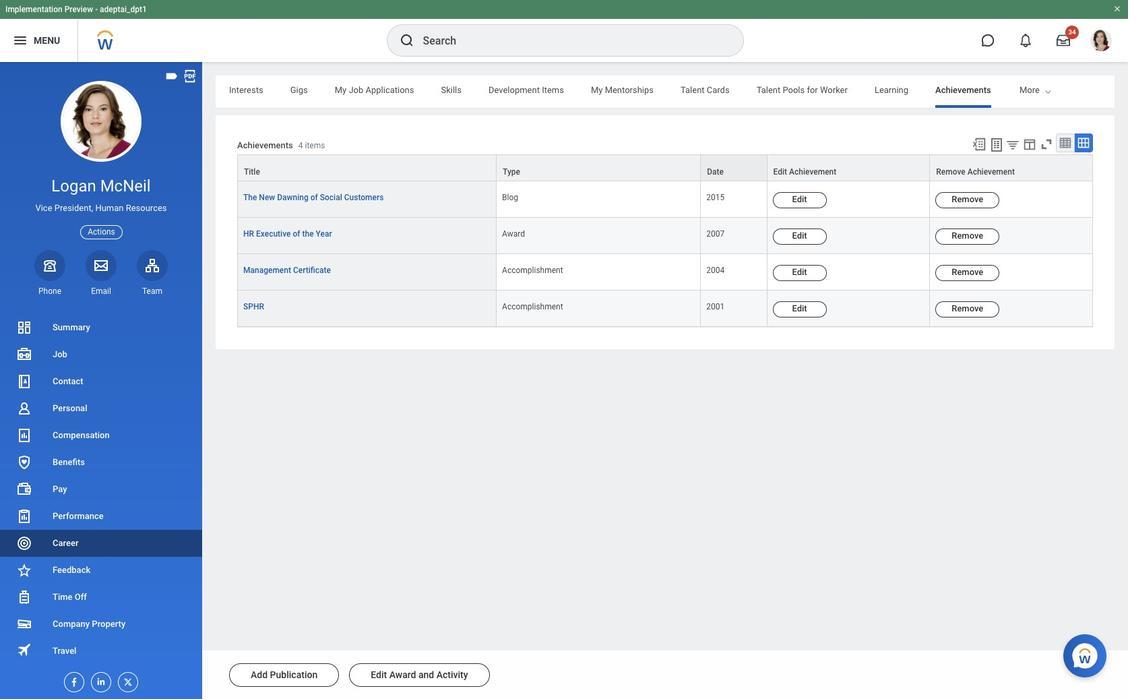 Task type: locate. For each thing, give the bounding box(es) containing it.
time
[[53, 592, 72, 602]]

edit button
[[773, 192, 827, 208], [773, 229, 827, 245], [773, 265, 827, 281], [773, 302, 827, 318]]

expand table image
[[1078, 136, 1091, 150]]

add publication button
[[229, 664, 339, 687]]

search image
[[399, 32, 415, 49]]

2 talent from the left
[[757, 85, 781, 95]]

performance image
[[16, 508, 32, 525]]

personal image
[[16, 401, 32, 417]]

company property image
[[16, 616, 32, 633]]

my job applications
[[335, 85, 414, 95]]

time off link
[[0, 584, 202, 611]]

award down blog
[[502, 229, 525, 239]]

1 accomplishment from the top
[[502, 266, 563, 275]]

talent
[[681, 85, 705, 95], [757, 85, 781, 95]]

table image
[[1059, 136, 1073, 150]]

performance link
[[0, 503, 202, 530]]

0 vertical spatial award
[[502, 229, 525, 239]]

award
[[502, 229, 525, 239], [390, 670, 416, 680]]

notifications large image
[[1020, 34, 1033, 47]]

job image
[[16, 347, 32, 363]]

row
[[237, 154, 1094, 181], [237, 181, 1094, 218], [237, 218, 1094, 254], [237, 254, 1094, 291], [237, 291, 1094, 327]]

career link
[[0, 530, 202, 557]]

date
[[708, 167, 724, 177]]

1 row from the top
[[237, 154, 1094, 181]]

type button
[[497, 155, 701, 181]]

2 remove button from the top
[[936, 229, 1000, 245]]

add
[[251, 670, 268, 680]]

0 vertical spatial job
[[349, 85, 364, 95]]

achievements up export to excel image
[[936, 85, 992, 95]]

email button
[[86, 250, 117, 297]]

tab list
[[216, 76, 1129, 108]]

talent cards
[[681, 85, 730, 95]]

2 achievement from the left
[[968, 167, 1015, 177]]

my for my mentorships
[[591, 85, 603, 95]]

achievements
[[936, 85, 992, 95], [237, 140, 293, 151]]

achievement inside popup button
[[790, 167, 837, 177]]

learning
[[875, 85, 909, 95]]

the new dawning of social customers
[[243, 193, 384, 202]]

1 horizontal spatial talent
[[757, 85, 781, 95]]

0 horizontal spatial job
[[53, 349, 67, 359]]

row up 2001
[[237, 254, 1094, 291]]

actions button
[[80, 225, 123, 239]]

0 horizontal spatial achievements
[[237, 140, 293, 151]]

0 vertical spatial of
[[311, 193, 318, 202]]

mentorships
[[605, 85, 654, 95]]

export to worksheets image
[[989, 137, 1005, 153]]

toolbar
[[966, 134, 1094, 154]]

1 achievement from the left
[[790, 167, 837, 177]]

menu
[[34, 35, 60, 46]]

phone image
[[40, 257, 59, 274]]

0 vertical spatial achievements
[[936, 85, 992, 95]]

achievements inside tab list
[[936, 85, 992, 95]]

remove for 3rd remove button from the bottom of the page
[[952, 231, 984, 241]]

feedback
[[53, 565, 91, 575]]

1 horizontal spatial of
[[311, 193, 318, 202]]

contact
[[53, 376, 83, 386]]

email logan mcneil element
[[86, 286, 117, 297]]

achievements up title
[[237, 140, 293, 151]]

educatio
[[1098, 85, 1129, 95]]

0 horizontal spatial award
[[390, 670, 416, 680]]

award left and
[[390, 670, 416, 680]]

the
[[243, 193, 257, 202]]

compensation
[[53, 430, 110, 440]]

1 horizontal spatial achievements
[[936, 85, 992, 95]]

mail image
[[93, 257, 109, 274]]

phone logan mcneil element
[[34, 286, 65, 297]]

1 vertical spatial job
[[53, 349, 67, 359]]

talent for talent cards
[[681, 85, 705, 95]]

human
[[95, 203, 124, 213]]

pay
[[53, 484, 67, 494]]

interests
[[229, 85, 263, 95]]

menu banner
[[0, 0, 1129, 62]]

compensation image
[[16, 428, 32, 444]]

of left the
[[293, 229, 300, 239]]

job left applications
[[349, 85, 364, 95]]

list
[[0, 314, 202, 665]]

edit
[[774, 167, 788, 177], [793, 194, 808, 204], [793, 231, 808, 241], [793, 267, 808, 277], [793, 304, 808, 314], [371, 670, 387, 680]]

achievement inside popup button
[[968, 167, 1015, 177]]

0 vertical spatial accomplishment
[[502, 266, 563, 275]]

2004
[[707, 266, 725, 275]]

vice president, human resources
[[35, 203, 167, 213]]

accomplishment
[[502, 266, 563, 275], [502, 302, 563, 312]]

4 row from the top
[[237, 254, 1094, 291]]

vice
[[35, 203, 52, 213]]

team logan mcneil element
[[137, 286, 168, 297]]

compensation link
[[0, 422, 202, 449]]

achievement for remove achievement
[[968, 167, 1015, 177]]

job link
[[0, 341, 202, 368]]

my left mentorships
[[591, 85, 603, 95]]

items
[[305, 141, 325, 151]]

contact image
[[16, 374, 32, 390]]

phone
[[38, 286, 61, 296]]

of
[[311, 193, 318, 202], [293, 229, 300, 239]]

accomplishment for 2004
[[502, 266, 563, 275]]

2015
[[707, 193, 725, 202]]

actions
[[88, 227, 115, 236]]

3 remove button from the top
[[936, 265, 1000, 281]]

select to filter grid data image
[[1006, 138, 1021, 152]]

edit achievement button
[[768, 155, 930, 181]]

menu button
[[0, 19, 78, 62]]

edit award and activity button
[[349, 664, 490, 687]]

1 vertical spatial of
[[293, 229, 300, 239]]

email
[[91, 286, 111, 296]]

the new dawning of social customers link
[[243, 190, 384, 202]]

pools
[[783, 85, 805, 95]]

0 horizontal spatial achievement
[[790, 167, 837, 177]]

and
[[419, 670, 434, 680]]

new
[[259, 193, 275, 202]]

contact link
[[0, 368, 202, 395]]

remove achievement
[[937, 167, 1015, 177]]

executive
[[256, 229, 291, 239]]

0 horizontal spatial of
[[293, 229, 300, 239]]

1 horizontal spatial my
[[591, 85, 603, 95]]

job inside tab list
[[349, 85, 364, 95]]

year
[[316, 229, 332, 239]]

remove for first remove button from the top
[[952, 194, 984, 204]]

4 edit button from the top
[[773, 302, 827, 318]]

phone button
[[34, 250, 65, 297]]

pay image
[[16, 481, 32, 498]]

mcneil
[[100, 177, 151, 196]]

1 talent from the left
[[681, 85, 705, 95]]

profile logan mcneil image
[[1091, 30, 1113, 54]]

1 vertical spatial award
[[390, 670, 416, 680]]

preview
[[65, 5, 93, 14]]

implementation
[[5, 5, 63, 14]]

justify image
[[12, 32, 28, 49]]

certificate
[[293, 266, 331, 275]]

row down 2004
[[237, 291, 1094, 327]]

edit inside button
[[371, 670, 387, 680]]

customers
[[344, 193, 384, 202]]

talent left cards
[[681, 85, 705, 95]]

1 horizontal spatial achievement
[[968, 167, 1015, 177]]

remove for first remove button from the bottom of the page
[[952, 304, 984, 314]]

1 my from the left
[[335, 85, 347, 95]]

1 vertical spatial achievements
[[237, 140, 293, 151]]

row up 2015
[[237, 154, 1094, 181]]

my
[[335, 85, 347, 95], [591, 85, 603, 95]]

1 horizontal spatial award
[[502, 229, 525, 239]]

5 row from the top
[[237, 291, 1094, 327]]

export to excel image
[[972, 137, 987, 152]]

0 horizontal spatial my
[[335, 85, 347, 95]]

2 accomplishment from the top
[[502, 302, 563, 312]]

travel link
[[0, 638, 202, 665]]

1 vertical spatial accomplishment
[[502, 302, 563, 312]]

job up contact
[[53, 349, 67, 359]]

summary image
[[16, 320, 32, 336]]

time off
[[53, 592, 87, 602]]

1 horizontal spatial job
[[349, 85, 364, 95]]

row up 2004
[[237, 218, 1094, 254]]

benefits image
[[16, 454, 32, 471]]

my right "gigs"
[[335, 85, 347, 95]]

remove button
[[936, 192, 1000, 208], [936, 229, 1000, 245], [936, 265, 1000, 281], [936, 302, 1000, 318]]

activity
[[437, 670, 468, 680]]

tab list containing interests
[[216, 76, 1129, 108]]

row down date
[[237, 181, 1094, 218]]

0 horizontal spatial talent
[[681, 85, 705, 95]]

view team image
[[144, 257, 160, 274]]

row containing title
[[237, 154, 1094, 181]]

of left social
[[311, 193, 318, 202]]

talent left pools
[[757, 85, 781, 95]]

performance
[[53, 511, 104, 521]]

job
[[349, 85, 364, 95], [53, 349, 67, 359]]

2 my from the left
[[591, 85, 603, 95]]



Task type: vqa. For each thing, say whether or not it's contained in the screenshot.
option group
no



Task type: describe. For each thing, give the bounding box(es) containing it.
navigation pane region
[[0, 62, 202, 699]]

2001
[[707, 302, 725, 312]]

hr
[[243, 229, 254, 239]]

2 edit button from the top
[[773, 229, 827, 245]]

sphr link
[[243, 300, 264, 312]]

sphr
[[243, 302, 264, 312]]

inbox large image
[[1057, 34, 1071, 47]]

feedback image
[[16, 562, 32, 579]]

tag image
[[165, 69, 179, 84]]

remove for 3rd remove button from the top
[[952, 267, 984, 277]]

edit award and activity
[[371, 670, 468, 680]]

my for my job applications
[[335, 85, 347, 95]]

-
[[95, 5, 98, 14]]

34
[[1069, 28, 1077, 36]]

1 edit button from the top
[[773, 192, 827, 208]]

development
[[489, 85, 540, 95]]

social
[[320, 193, 342, 202]]

benefits link
[[0, 449, 202, 476]]

edit inside popup button
[[774, 167, 788, 177]]

3 row from the top
[[237, 218, 1094, 254]]

property
[[92, 619, 126, 629]]

team link
[[137, 250, 168, 297]]

achievement for edit achievement
[[790, 167, 837, 177]]

type
[[503, 167, 521, 177]]

1 remove button from the top
[[936, 192, 1000, 208]]

feedback link
[[0, 557, 202, 584]]

team
[[142, 286, 163, 296]]

travel
[[53, 646, 77, 656]]

company property link
[[0, 611, 202, 638]]

hr executive of the year link
[[243, 227, 332, 239]]

president,
[[54, 203, 93, 213]]

4 remove button from the top
[[936, 302, 1000, 318]]

summary
[[53, 322, 90, 332]]

logan mcneil
[[51, 177, 151, 196]]

benefits
[[53, 457, 85, 467]]

more
[[1020, 85, 1040, 95]]

company
[[53, 619, 90, 629]]

dawning
[[277, 193, 309, 202]]

linkedin image
[[92, 673, 107, 687]]

add publication
[[251, 670, 318, 680]]

2 row from the top
[[237, 181, 1094, 218]]

implementation preview -   adeptai_dpt1
[[5, 5, 147, 14]]

remove inside popup button
[[937, 167, 966, 177]]

cards
[[707, 85, 730, 95]]

34 button
[[1049, 26, 1080, 55]]

talent pools for worker
[[757, 85, 848, 95]]

of inside 'link'
[[293, 229, 300, 239]]

edit achievement
[[774, 167, 837, 177]]

logan
[[51, 177, 96, 196]]

x image
[[119, 673, 134, 688]]

click to view/edit grid preferences image
[[1023, 137, 1038, 152]]

personal link
[[0, 395, 202, 422]]

list containing summary
[[0, 314, 202, 665]]

Search Workday  search field
[[423, 26, 716, 55]]

personal
[[53, 403, 87, 413]]

management certificate link
[[243, 263, 331, 275]]

talent for talent pools for worker
[[757, 85, 781, 95]]

for
[[807, 85, 818, 95]]

the
[[302, 229, 314, 239]]

title button
[[238, 155, 496, 181]]

achievements for achievements 4 items
[[237, 140, 293, 151]]

management
[[243, 266, 291, 275]]

achievements 4 items
[[237, 140, 325, 151]]

facebook image
[[65, 673, 80, 688]]

resources
[[126, 203, 167, 213]]

development items
[[489, 85, 564, 95]]

remove achievement button
[[931, 155, 1093, 181]]

off
[[75, 592, 87, 602]]

career
[[53, 538, 79, 548]]

fullscreen image
[[1040, 137, 1055, 152]]

my mentorships
[[591, 85, 654, 95]]

time off image
[[16, 589, 32, 606]]

job inside navigation pane region
[[53, 349, 67, 359]]

close environment banner image
[[1114, 5, 1122, 13]]

management certificate
[[243, 266, 331, 275]]

items
[[542, 85, 564, 95]]

hr executive of the year
[[243, 229, 332, 239]]

adeptai_dpt1
[[100, 5, 147, 14]]

company property
[[53, 619, 126, 629]]

worker
[[821, 85, 848, 95]]

accomplishment for 2001
[[502, 302, 563, 312]]

summary link
[[0, 314, 202, 341]]

3 edit button from the top
[[773, 265, 827, 281]]

4
[[299, 141, 303, 151]]

view printable version (pdf) image
[[183, 69, 198, 84]]

award inside edit award and activity button
[[390, 670, 416, 680]]

achievements for achievements
[[936, 85, 992, 95]]

career image
[[16, 535, 32, 552]]

travel image
[[16, 642, 32, 658]]

skills
[[441, 85, 462, 95]]

applications
[[366, 85, 414, 95]]

gigs
[[290, 85, 308, 95]]

blog
[[502, 193, 519, 202]]

date button
[[701, 155, 767, 181]]

publication
[[270, 670, 318, 680]]



